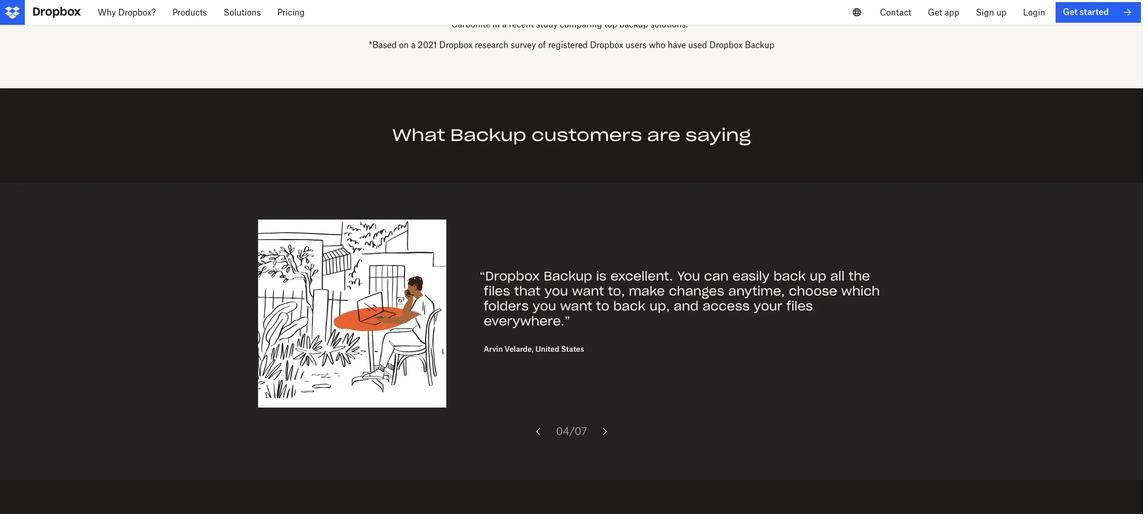 Task type: describe. For each thing, give the bounding box(es) containing it.
what backup customers are saying
[[392, 125, 751, 146]]

use
[[679, 7, 692, 17]]

get app
[[928, 7, 959, 18]]

as
[[559, 7, 567, 17]]

comparing
[[560, 19, 602, 29]]

get app button
[[920, 0, 968, 25]]

are
[[647, 125, 681, 146]]

can
[[704, 269, 729, 285]]

access
[[703, 298, 750, 314]]

is
[[596, 269, 607, 285]]

2 horizontal spatial and
[[757, 7, 772, 17]]

a inside dropbox backup users ranked dropbox backup as more intuitive and easier to use than backblaze and carbonite in a recent study comparing top backup solutions.*
[[502, 19, 507, 29]]

*based
[[369, 40, 397, 50]]

backblaze
[[715, 7, 755, 17]]

get for get app
[[928, 7, 942, 18]]

dropbox up *based
[[371, 7, 405, 17]]

solutions.*
[[650, 19, 692, 29]]

easier
[[643, 7, 666, 17]]

1 vertical spatial users
[[626, 40, 647, 50]]

0 vertical spatial up
[[996, 7, 1007, 18]]

an illustration of a person sitting outside at an orange table, looking at a laptop image
[[258, 220, 447, 408]]

dropbox down carbonite
[[439, 40, 473, 50]]

login
[[1023, 7, 1045, 18]]

"dropbox
[[479, 269, 540, 285]]

the
[[849, 269, 870, 285]]

saying
[[686, 125, 751, 146]]

arvin velarde, united states
[[484, 345, 584, 354]]

you right folders
[[533, 298, 556, 314]]

registered
[[548, 40, 588, 50]]

in
[[493, 19, 500, 29]]

make
[[629, 283, 665, 300]]

carbonite
[[451, 19, 490, 29]]

to inside dropbox backup users ranked dropbox backup as more intuitive and easier to use than backblaze and carbonite in a recent study comparing top backup solutions.*
[[669, 7, 676, 17]]

why dropbox?
[[98, 7, 156, 18]]

easily
[[733, 269, 770, 285]]

and inside ""dropbox backup is excellent. you can easily back up all the files that you want to, make changes anytime, choose which folders you want to back up, and access your files everywhere.""
[[674, 298, 699, 314]]

choose
[[789, 283, 837, 300]]

1 horizontal spatial back
[[774, 269, 806, 285]]

intuitive
[[592, 7, 624, 17]]

solutions
[[224, 7, 261, 18]]

0 horizontal spatial files
[[484, 283, 510, 300]]

dropbox up in
[[491, 7, 524, 17]]

pricing link
[[269, 0, 313, 25]]

what
[[392, 125, 445, 146]]

contact button
[[872, 0, 920, 25]]

app
[[945, 7, 959, 18]]

products button
[[164, 0, 215, 25]]

recent
[[509, 19, 534, 29]]

states
[[561, 345, 584, 354]]

dropbox down 'top'
[[590, 40, 623, 50]]

why
[[98, 7, 116, 18]]

contact
[[880, 7, 911, 18]]

up,
[[650, 298, 670, 314]]

folders
[[484, 298, 529, 314]]

backup for are
[[450, 125, 526, 146]]

to inside ""dropbox backup is excellent. you can easily back up all the files that you want to, make changes anytime, choose which folders you want to back up, and access your files everywhere.""
[[596, 298, 609, 314]]

everywhere."
[[484, 313, 570, 329]]

which
[[841, 283, 880, 300]]

more
[[570, 7, 590, 17]]

0 horizontal spatial and
[[626, 7, 641, 17]]



Task type: vqa. For each thing, say whether or not it's contained in the screenshot.
"make"
yes



Task type: locate. For each thing, give the bounding box(es) containing it.
up
[[996, 7, 1007, 18], [810, 269, 826, 285]]

backup
[[407, 7, 436, 17], [527, 7, 556, 17], [745, 40, 775, 50], [450, 125, 526, 146], [544, 269, 592, 285]]

get inside get started link
[[1063, 7, 1078, 17]]

study
[[536, 19, 558, 29]]

products
[[172, 7, 207, 18]]

0 horizontal spatial to
[[596, 298, 609, 314]]

to down is
[[596, 298, 609, 314]]

dropbox?
[[118, 7, 156, 18]]

0 vertical spatial back
[[774, 269, 806, 285]]

back up your
[[774, 269, 806, 285]]

get started
[[1063, 7, 1109, 17]]

you right that
[[545, 283, 568, 300]]

velarde,
[[505, 345, 534, 354]]

1 horizontal spatial get
[[1063, 7, 1078, 17]]

changes
[[669, 283, 724, 300]]

04/07
[[556, 425, 587, 438]]

get for get started
[[1063, 7, 1078, 17]]

0 horizontal spatial get
[[928, 7, 942, 18]]

1 vertical spatial to
[[596, 298, 609, 314]]

solutions button
[[215, 0, 269, 25]]

customers
[[531, 125, 642, 146]]

to
[[669, 7, 676, 17], [596, 298, 609, 314]]

users inside dropbox backup users ranked dropbox backup as more intuitive and easier to use than backblaze and carbonite in a recent study comparing top backup solutions.*
[[439, 7, 460, 17]]

top
[[604, 19, 617, 29]]

up right sign
[[996, 7, 1007, 18]]

and right backblaze
[[757, 7, 772, 17]]

up inside ""dropbox backup is excellent. you can easily back up all the files that you want to, make changes anytime, choose which folders you want to back up, and access your files everywhere.""
[[810, 269, 826, 285]]

1 vertical spatial back
[[613, 298, 646, 314]]

0 vertical spatial to
[[669, 7, 676, 17]]

a right on
[[411, 40, 416, 50]]

research
[[475, 40, 508, 50]]

a right in
[[502, 19, 507, 29]]

you
[[545, 283, 568, 300], [533, 298, 556, 314]]

united
[[535, 345, 559, 354]]

dropbox backup users ranked dropbox backup as more intuitive and easier to use than backblaze and carbonite in a recent study comparing top backup solutions.*
[[371, 7, 772, 29]]

login link
[[1015, 0, 1054, 25]]

0 vertical spatial a
[[502, 19, 507, 29]]

0 horizontal spatial a
[[411, 40, 416, 50]]

2021
[[418, 40, 437, 50]]

back
[[774, 269, 806, 285], [613, 298, 646, 314]]

1 horizontal spatial to
[[669, 7, 676, 17]]

get left started
[[1063, 7, 1078, 17]]

you
[[677, 269, 700, 285]]

excellent.
[[610, 269, 673, 285]]

and
[[626, 7, 641, 17], [757, 7, 772, 17], [674, 298, 699, 314]]

1 horizontal spatial a
[[502, 19, 507, 29]]

ranked
[[462, 7, 489, 17]]

survey
[[511, 40, 536, 50]]

0 horizontal spatial up
[[810, 269, 826, 285]]

who
[[649, 40, 665, 50]]

1 vertical spatial a
[[411, 40, 416, 50]]

0 horizontal spatial users
[[439, 7, 460, 17]]

to,
[[608, 283, 625, 300]]

"dropbox backup is excellent. you can easily back up all the files that you want to, make changes anytime, choose which folders you want to back up, and access your files everywhere."
[[479, 269, 880, 329]]

back left the up,
[[613, 298, 646, 314]]

1 horizontal spatial files
[[787, 298, 813, 314]]

sign up
[[976, 7, 1007, 18]]

files right your
[[787, 298, 813, 314]]

1 horizontal spatial and
[[674, 298, 699, 314]]

sign up link
[[968, 0, 1015, 25]]

files left that
[[484, 283, 510, 300]]

on
[[399, 40, 409, 50]]

get left app
[[928, 7, 942, 18]]

files
[[484, 283, 510, 300], [787, 298, 813, 314]]

started
[[1080, 7, 1109, 17]]

used
[[688, 40, 707, 50]]

your
[[754, 298, 783, 314]]

get started link
[[1056, 2, 1141, 23]]

have
[[668, 40, 686, 50]]

up left all
[[810, 269, 826, 285]]

dropbox
[[371, 7, 405, 17], [491, 7, 524, 17], [439, 40, 473, 50], [590, 40, 623, 50], [709, 40, 743, 50]]

backup for ranked
[[407, 7, 436, 17]]

dropbox right "used"
[[709, 40, 743, 50]]

sign
[[976, 7, 994, 18]]

and right the up,
[[674, 298, 699, 314]]

anytime,
[[728, 283, 785, 300]]

1 horizontal spatial users
[[626, 40, 647, 50]]

a
[[502, 19, 507, 29], [411, 40, 416, 50]]

1 vertical spatial up
[[810, 269, 826, 285]]

all
[[830, 269, 845, 285]]

0 horizontal spatial back
[[613, 298, 646, 314]]

backup inside ""dropbox backup is excellent. you can easily back up all the files that you want to, make changes anytime, choose which folders you want to back up, and access your files everywhere.""
[[544, 269, 592, 285]]

0 vertical spatial users
[[439, 7, 460, 17]]

than
[[695, 7, 712, 17]]

pricing
[[277, 7, 305, 18]]

users down the backup in the top of the page
[[626, 40, 647, 50]]

why dropbox? button
[[89, 0, 164, 25]]

and up the backup in the top of the page
[[626, 7, 641, 17]]

get
[[1063, 7, 1078, 17], [928, 7, 942, 18]]

arvin
[[484, 345, 503, 354]]

to up solutions.*
[[669, 7, 676, 17]]

that
[[514, 283, 541, 300]]

backup for excellent.
[[544, 269, 592, 285]]

1 horizontal spatial up
[[996, 7, 1007, 18]]

get inside get app popup button
[[928, 7, 942, 18]]

of
[[538, 40, 546, 50]]

backup
[[619, 19, 648, 29]]

users
[[439, 7, 460, 17], [626, 40, 647, 50]]

want
[[572, 283, 604, 300], [560, 298, 592, 314]]

users up carbonite
[[439, 7, 460, 17]]

*based on a 2021 dropbox research survey of registered dropbox users who have used dropbox backup
[[369, 40, 775, 50]]



